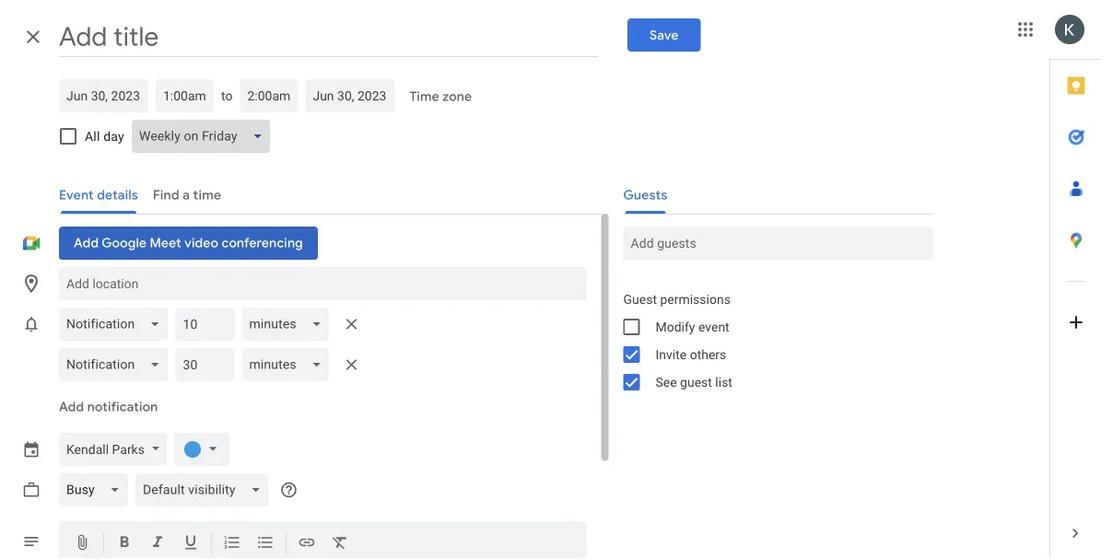 Task type: vqa. For each thing, say whether or not it's contained in the screenshot.
the minutes in advance for notification number field corresponding to 10 minutes before element
yes



Task type: locate. For each thing, give the bounding box(es) containing it.
others
[[690, 347, 726, 362]]

Guests text field
[[631, 227, 926, 260]]

day
[[103, 129, 124, 144]]

add notification
[[59, 399, 158, 415]]

notification
[[87, 399, 158, 415]]

zone
[[442, 88, 472, 105]]

End time text field
[[247, 85, 291, 107]]

add
[[59, 399, 84, 415]]

10 minutes before element
[[59, 304, 366, 345]]

see guest list
[[656, 375, 732, 390]]

1 vertical spatial minutes in advance for notification number field
[[183, 348, 227, 381]]

0 vertical spatial minutes in advance for notification number field
[[183, 308, 227, 341]]

Location text field
[[66, 267, 579, 300]]

notifications element
[[59, 304, 366, 385]]

minutes in advance for notification number field down 10 minutes before element
[[183, 348, 227, 381]]

Start time text field
[[163, 85, 206, 107]]

underline image
[[182, 534, 200, 555]]

remove formatting image
[[331, 534, 349, 555]]

numbered list image
[[223, 534, 241, 555]]

save button
[[628, 18, 701, 52]]

30 minutes before element
[[59, 345, 366, 385]]

tab list
[[1050, 60, 1101, 508]]

all
[[85, 129, 100, 144]]

minutes in advance for notification number field up 30 minutes before element
[[183, 308, 227, 341]]

End date text field
[[313, 85, 387, 107]]

invite
[[656, 347, 687, 362]]

see
[[656, 375, 677, 390]]

permissions
[[660, 292, 731, 307]]

None field
[[132, 120, 278, 153], [59, 308, 175, 341], [242, 308, 337, 341], [59, 348, 175, 381], [242, 348, 337, 381], [59, 474, 135, 507], [135, 474, 276, 507], [132, 120, 278, 153], [59, 308, 175, 341], [242, 308, 337, 341], [59, 348, 175, 381], [242, 348, 337, 381], [59, 474, 135, 507], [135, 474, 276, 507]]

parks
[[112, 442, 145, 457]]

modify event
[[656, 319, 729, 334]]

minutes in advance for notification number field inside 10 minutes before element
[[183, 308, 227, 341]]

minutes in advance for notification number field for 10 minutes before element
[[183, 308, 227, 341]]

Minutes in advance for notification number field
[[183, 308, 227, 341], [183, 348, 227, 381]]

kendall parks
[[66, 442, 145, 457]]

list
[[715, 375, 732, 390]]

2 minutes in advance for notification number field from the top
[[183, 348, 227, 381]]

group
[[609, 286, 933, 396]]

1 minutes in advance for notification number field from the top
[[183, 308, 227, 341]]

add notification button
[[52, 385, 165, 429]]

minutes in advance for notification number field inside 30 minutes before element
[[183, 348, 227, 381]]



Task type: describe. For each thing, give the bounding box(es) containing it.
Start date text field
[[66, 85, 141, 107]]

time
[[410, 88, 439, 105]]

italic image
[[148, 534, 167, 555]]

guest
[[680, 375, 712, 390]]

formatting options toolbar
[[59, 522, 587, 559]]

invite others
[[656, 347, 726, 362]]

to
[[221, 88, 233, 103]]

insert link image
[[298, 534, 316, 555]]

time zone button
[[402, 80, 479, 113]]

bold image
[[115, 534, 134, 555]]

modify
[[656, 319, 695, 334]]

minutes in advance for notification number field for 30 minutes before element
[[183, 348, 227, 381]]

all day
[[85, 129, 124, 144]]

save
[[650, 27, 679, 43]]

bulleted list image
[[256, 534, 275, 555]]

kendall
[[66, 442, 109, 457]]

event
[[698, 319, 729, 334]]

guest permissions
[[623, 292, 731, 307]]

Title text field
[[59, 17, 598, 57]]

guest
[[623, 292, 657, 307]]

time zone
[[410, 88, 472, 105]]

group containing guest permissions
[[609, 286, 933, 396]]



